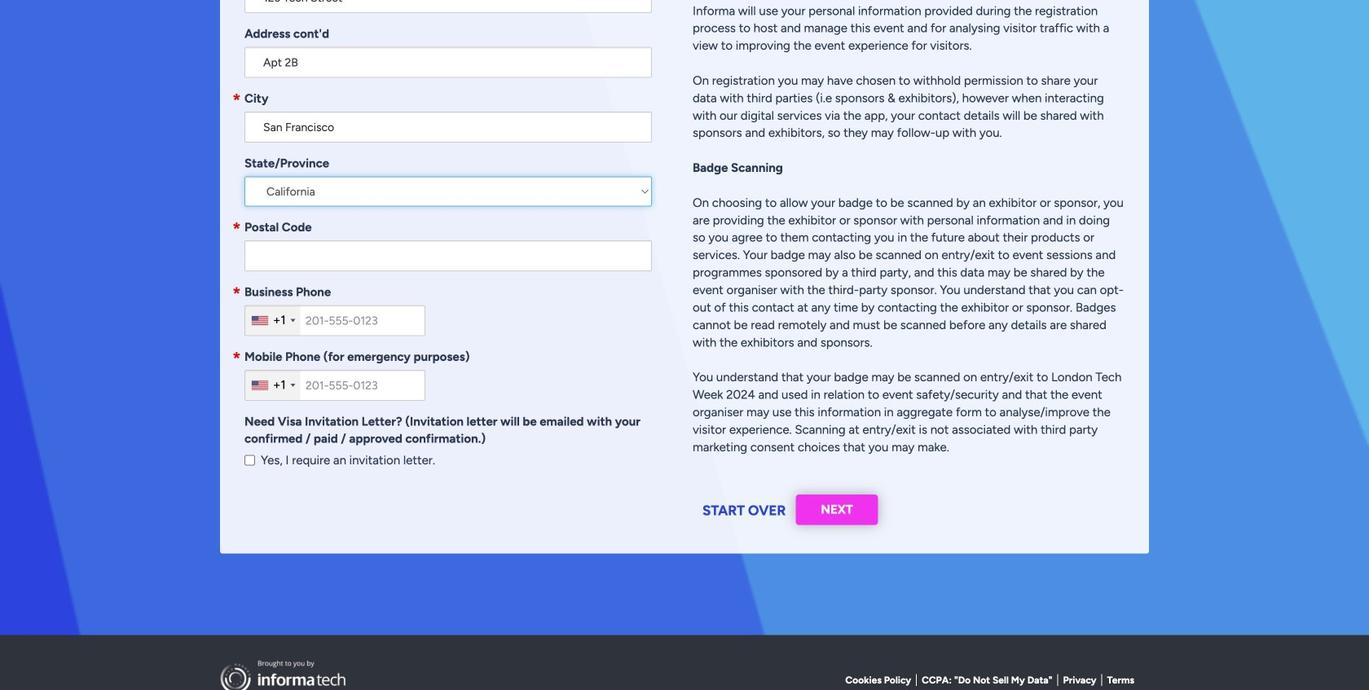 Task type: locate. For each thing, give the bounding box(es) containing it.
201-555-0123 text field
[[245, 305, 425, 336], [245, 370, 425, 401]]

2 201-555-0123 text field from the top
[[245, 370, 425, 401]]

None checkbox
[[245, 455, 255, 466]]

None text field
[[245, 47, 652, 78], [245, 112, 652, 143], [245, 47, 652, 78], [245, 112, 652, 143]]

None field
[[245, 306, 300, 335], [245, 371, 300, 400], [245, 306, 300, 335], [245, 371, 300, 400]]

None submit
[[796, 495, 878, 525]]

0 vertical spatial 201-555-0123 text field
[[245, 305, 425, 336]]

informa tech logo image
[[220, 660, 359, 690]]

1 201-555-0123 text field from the top
[[245, 305, 425, 336]]

1 vertical spatial 201-555-0123 text field
[[245, 370, 425, 401]]

None text field
[[245, 240, 652, 271]]



Task type: describe. For each thing, give the bounding box(es) containing it.
Enter your address text field
[[245, 0, 652, 13]]



Task type: vqa. For each thing, say whether or not it's contained in the screenshot.
text box
yes



